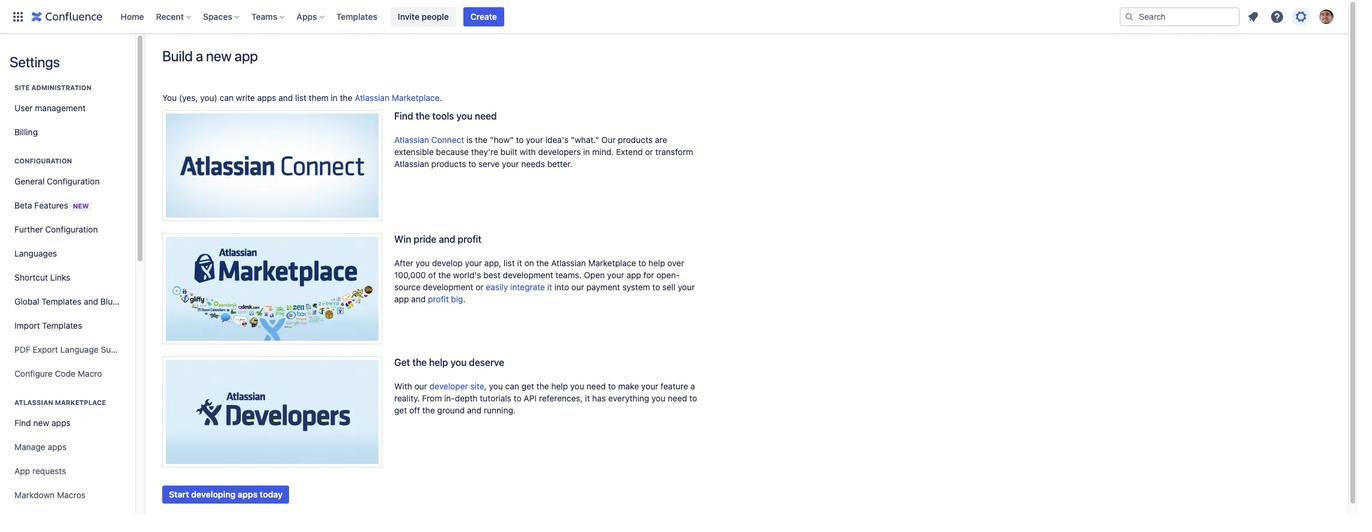 Task type: locate. For each thing, give the bounding box(es) containing it.
you right tools
[[457, 111, 473, 121]]

app inside after you develop your app, list it on the atlassian marketplace to help over 100,000 of the world's best development teams. open your app for open- source development or
[[627, 270, 641, 280]]

2 vertical spatial marketplace
[[55, 399, 106, 406]]

pride
[[414, 234, 437, 245]]

help up references,
[[552, 381, 568, 391]]

pdf export language support link
[[10, 338, 132, 362]]

.
[[440, 93, 442, 103], [463, 294, 466, 304]]

2 vertical spatial app
[[394, 294, 409, 304]]

2 horizontal spatial app
[[627, 270, 641, 280]]

better.
[[547, 159, 573, 169]]

apps left today
[[238, 489, 258, 500]]

create
[[471, 11, 497, 21]]

0 vertical spatial profit
[[458, 234, 482, 245]]

our down the teams.
[[572, 282, 584, 292]]

your profile and preferences image
[[1320, 9, 1334, 24]]

teams.
[[556, 270, 582, 280]]

0 vertical spatial or
[[645, 147, 653, 157]]

0 vertical spatial find
[[394, 111, 413, 121]]

atlassian up the teams.
[[551, 258, 586, 268]]

1 vertical spatial list
[[504, 258, 515, 268]]

atlassian inside after you develop your app, list it on the atlassian marketplace to help over 100,000 of the world's best development teams. open your app for open- source development or
[[551, 258, 586, 268]]

system
[[623, 282, 650, 292]]

0 horizontal spatial list
[[295, 93, 307, 103]]

need
[[475, 111, 497, 121], [587, 381, 606, 391], [668, 393, 687, 403]]

1 vertical spatial can
[[505, 381, 519, 391]]

1 vertical spatial new
[[33, 418, 49, 428]]

has
[[593, 393, 606, 403]]

templates
[[336, 11, 378, 21], [41, 296, 81, 307], [42, 320, 82, 331]]

0 vertical spatial app
[[235, 48, 258, 64]]

our up from
[[415, 381, 427, 391]]

you up developer site "link"
[[451, 357, 467, 368]]

help up for
[[649, 258, 665, 268]]

from
[[422, 393, 442, 403]]

spaces button
[[200, 7, 244, 26]]

to inside after you develop your app, list it on the atlassian marketplace to help over 100,000 of the world's best development teams. open your app for open- source development or
[[639, 258, 646, 268]]

shortcut
[[14, 272, 48, 283]]

. up tools
[[440, 93, 442, 103]]

atlassian up find new apps
[[14, 399, 53, 406]]

0 vertical spatial templates
[[336, 11, 378, 21]]

app up write
[[235, 48, 258, 64]]

invite people
[[398, 11, 449, 21]]

tutorials
[[480, 393, 512, 403]]

global element
[[7, 0, 1118, 33]]

it left the has
[[585, 393, 590, 403]]

get up api
[[522, 381, 534, 391]]

0 vertical spatial help
[[649, 258, 665, 268]]

templates up 'pdf export language support' link
[[42, 320, 82, 331]]

need down feature in the bottom of the page
[[668, 393, 687, 403]]

your down built
[[502, 159, 519, 169]]

it left on
[[517, 258, 522, 268]]

home
[[121, 11, 144, 21]]

in
[[331, 93, 338, 103], [583, 147, 590, 157]]

and down "source"
[[411, 294, 426, 304]]

or right "extend"
[[645, 147, 653, 157]]

1 horizontal spatial products
[[618, 135, 653, 145]]

1 horizontal spatial .
[[463, 294, 466, 304]]

2 vertical spatial templates
[[42, 320, 82, 331]]

your right make
[[642, 381, 659, 391]]

and down the depth
[[467, 405, 482, 416]]

1 horizontal spatial profit
[[458, 234, 482, 245]]

and left them
[[279, 93, 293, 103]]

. down world's
[[463, 294, 466, 304]]

the
[[340, 93, 353, 103], [416, 111, 430, 121], [475, 135, 488, 145], [537, 258, 549, 268], [438, 270, 451, 280], [413, 357, 427, 368], [537, 381, 549, 391], [423, 405, 435, 416]]

1 horizontal spatial a
[[691, 381, 695, 391]]

1 vertical spatial app
[[627, 270, 641, 280]]

and right pride
[[439, 234, 456, 245]]

1 horizontal spatial get
[[522, 381, 534, 391]]

build a new app
[[162, 48, 258, 64]]

development up profit big .
[[423, 282, 474, 292]]

serve
[[479, 159, 500, 169]]

0 horizontal spatial profit
[[428, 294, 449, 304]]

and
[[279, 93, 293, 103], [439, 234, 456, 245], [411, 294, 426, 304], [84, 296, 98, 307], [467, 405, 482, 416]]

0 vertical spatial list
[[295, 93, 307, 103]]

2 horizontal spatial help
[[649, 258, 665, 268]]

1 vertical spatial configuration
[[47, 176, 100, 186]]

1 vertical spatial find
[[14, 418, 31, 428]]

0 vertical spatial products
[[618, 135, 653, 145]]

2 vertical spatial configuration
[[45, 224, 98, 235]]

developers
[[538, 147, 581, 157]]

and left blueprints
[[84, 296, 98, 307]]

the down from
[[423, 405, 435, 416]]

it left into
[[548, 282, 552, 292]]

or down best
[[476, 282, 484, 292]]

marketplace up 'find new apps' link
[[55, 399, 106, 406]]

developing
[[191, 489, 236, 500]]

0 vertical spatial new
[[206, 48, 232, 64]]

profit big link
[[428, 294, 463, 304]]

our for into
[[572, 282, 584, 292]]

they're
[[471, 147, 498, 157]]

manage apps
[[14, 442, 67, 452]]

1 horizontal spatial can
[[505, 381, 519, 391]]

help up with our developer site
[[429, 357, 448, 368]]

profit left big
[[428, 294, 449, 304]]

your inside into our payment system to sell your app and
[[678, 282, 695, 292]]

1 horizontal spatial app
[[394, 294, 409, 304]]

products down because
[[432, 159, 466, 169]]

your right sell
[[678, 282, 695, 292]]

in down "what." on the top
[[583, 147, 590, 157]]

spaces
[[203, 11, 232, 21]]

0 vertical spatial can
[[220, 93, 234, 103]]

developer
[[430, 381, 468, 391]]

1 horizontal spatial in
[[583, 147, 590, 157]]

find inside atlassian marketplace group
[[14, 418, 31, 428]]

0 horizontal spatial get
[[394, 405, 407, 416]]

1 vertical spatial templates
[[41, 296, 81, 307]]

teams button
[[248, 7, 289, 26]]

and inside configuration group
[[84, 296, 98, 307]]

atlassian right them
[[355, 93, 390, 103]]

0 vertical spatial in
[[331, 93, 338, 103]]

our
[[572, 282, 584, 292], [415, 381, 427, 391]]

0 vertical spatial .
[[440, 93, 442, 103]]

banner
[[0, 0, 1349, 34]]

list left them
[[295, 93, 307, 103]]

write
[[236, 93, 255, 103]]

payment
[[587, 282, 620, 292]]

1 horizontal spatial list
[[504, 258, 515, 268]]

0 horizontal spatial it
[[517, 258, 522, 268]]

features
[[34, 200, 68, 210]]

with our developer site
[[394, 381, 484, 391]]

2 horizontal spatial need
[[668, 393, 687, 403]]

our inside into our payment system to sell your app and
[[572, 282, 584, 292]]

help icon image
[[1271, 9, 1285, 24]]

our for with
[[415, 381, 427, 391]]

configure
[[14, 369, 53, 379]]

new up manage apps
[[33, 418, 49, 428]]

configuration up new
[[47, 176, 100, 186]]

can up tutorials
[[505, 381, 519, 391]]

development up integrate
[[503, 270, 553, 280]]

app inside into our payment system to sell your app and
[[394, 294, 409, 304]]

1 horizontal spatial need
[[587, 381, 606, 391]]

you right ,
[[489, 381, 503, 391]]

apps
[[297, 11, 317, 21]]

them
[[309, 93, 329, 103]]

0 horizontal spatial our
[[415, 381, 427, 391]]

you inside after you develop your app, list it on the atlassian marketplace to help over 100,000 of the world's best development teams. open your app for open- source development or
[[416, 258, 430, 268]]

0 horizontal spatial marketplace
[[55, 399, 106, 406]]

after
[[394, 258, 414, 268]]

settings
[[10, 54, 60, 70]]

1 vertical spatial development
[[423, 282, 474, 292]]

1 horizontal spatial find
[[394, 111, 413, 121]]

0 horizontal spatial or
[[476, 282, 484, 292]]

configuration group
[[10, 144, 140, 390]]

app down "source"
[[394, 294, 409, 304]]

1 horizontal spatial it
[[548, 282, 552, 292]]

2 vertical spatial help
[[552, 381, 568, 391]]

configure code macro
[[14, 369, 102, 379]]

1 vertical spatial get
[[394, 405, 407, 416]]

markdown macros
[[14, 490, 86, 500]]

in right them
[[331, 93, 338, 103]]

new inside atlassian marketplace group
[[33, 418, 49, 428]]

can right 'you)'
[[220, 93, 234, 103]]

1 horizontal spatial new
[[206, 48, 232, 64]]

find down atlassian marketplace link
[[394, 111, 413, 121]]

profit big .
[[428, 294, 466, 304]]

shortcut links
[[14, 272, 70, 283]]

need up the has
[[587, 381, 606, 391]]

products up "extend"
[[618, 135, 653, 145]]

or inside the is the "how" to your idea's "what." our products are extensible because they're built with developers in mind. extend or transform atlassian products to serve your needs better.
[[645, 147, 653, 157]]

1 vertical spatial or
[[476, 282, 484, 292]]

1 vertical spatial marketplace
[[589, 258, 636, 268]]

appswitcher icon image
[[11, 9, 25, 24]]

new down spaces popup button on the left of page
[[206, 48, 232, 64]]

0 vertical spatial marketplace
[[392, 93, 440, 103]]

source
[[394, 282, 421, 292]]

0 horizontal spatial can
[[220, 93, 234, 103]]

need up "how"
[[475, 111, 497, 121]]

configuration up general
[[14, 157, 72, 165]]

manage
[[14, 442, 45, 452]]

the right is
[[475, 135, 488, 145]]

confluence image
[[31, 9, 103, 24], [31, 9, 103, 24]]

1 vertical spatial a
[[691, 381, 695, 391]]

a right build
[[196, 48, 203, 64]]

atlassian down extensible
[[394, 159, 429, 169]]

apps right write
[[257, 93, 276, 103]]

2 vertical spatial it
[[585, 393, 590, 403]]

profit up develop
[[458, 234, 482, 245]]

reality.
[[394, 393, 420, 403]]

apps down atlassian marketplace
[[52, 418, 71, 428]]

app,
[[485, 258, 502, 268]]

get down reality.
[[394, 405, 407, 416]]

your
[[526, 135, 543, 145], [502, 159, 519, 169], [465, 258, 482, 268], [607, 270, 625, 280], [678, 282, 695, 292], [642, 381, 659, 391]]

atlassian marketplace group
[[10, 386, 126, 515]]

1 horizontal spatial or
[[645, 147, 653, 157]]

Search field
[[1120, 7, 1240, 26]]

find up manage in the bottom left of the page
[[14, 418, 31, 428]]

your inside , you can get the help you need to make your feature a reality. from in-depth tutorials to api references, it has everything you need to get off the ground and running.
[[642, 381, 659, 391]]

it inside , you can get the help you need to make your feature a reality. from in-depth tutorials to api references, it has everything you need to get off the ground and running.
[[585, 393, 590, 403]]

api
[[524, 393, 537, 403]]

get
[[522, 381, 534, 391], [394, 405, 407, 416]]

site administration group
[[10, 71, 126, 148]]

pdf
[[14, 345, 30, 355]]

0 vertical spatial it
[[517, 258, 522, 268]]

0 vertical spatial a
[[196, 48, 203, 64]]

help
[[649, 258, 665, 268], [429, 357, 448, 368], [552, 381, 568, 391]]

configuration up languages link
[[45, 224, 98, 235]]

templates right apps popup button
[[336, 11, 378, 21]]

marketplace up tools
[[392, 93, 440, 103]]

find for find new apps
[[14, 418, 31, 428]]

find the tools you need
[[394, 111, 497, 121]]

1 vertical spatial need
[[587, 381, 606, 391]]

apps inside button
[[238, 489, 258, 500]]

beta features new
[[14, 200, 89, 210]]

templates for import templates
[[42, 320, 82, 331]]

marketplace inside atlassian marketplace group
[[55, 399, 106, 406]]

win pride and profit
[[394, 234, 482, 245]]

it
[[517, 258, 522, 268], [548, 282, 552, 292], [585, 393, 590, 403]]

in-
[[444, 393, 455, 403]]

2 horizontal spatial marketplace
[[589, 258, 636, 268]]

macro
[[78, 369, 102, 379]]

help inside after you develop your app, list it on the atlassian marketplace to help over 100,000 of the world's best development teams. open your app for open- source development or
[[649, 258, 665, 268]]

0 horizontal spatial new
[[33, 418, 49, 428]]

or inside after you develop your app, list it on the atlassian marketplace to help over 100,000 of the world's best development teams. open your app for open- source development or
[[476, 282, 484, 292]]

1 horizontal spatial help
[[552, 381, 568, 391]]

1 vertical spatial it
[[548, 282, 552, 292]]

0 horizontal spatial find
[[14, 418, 31, 428]]

a right feature in the bottom of the page
[[691, 381, 695, 391]]

1 vertical spatial our
[[415, 381, 427, 391]]

marketplace up open
[[589, 258, 636, 268]]

1 vertical spatial help
[[429, 357, 448, 368]]

develop
[[432, 258, 463, 268]]

100,000
[[394, 270, 426, 280]]

configuration
[[14, 157, 72, 165], [47, 176, 100, 186], [45, 224, 98, 235]]

recent button
[[152, 7, 196, 26]]

open-
[[657, 270, 680, 280]]

you up of
[[416, 258, 430, 268]]

1 horizontal spatial development
[[503, 270, 553, 280]]

0 vertical spatial get
[[522, 381, 534, 391]]

0 horizontal spatial help
[[429, 357, 448, 368]]

1 horizontal spatial marketplace
[[392, 93, 440, 103]]

0 horizontal spatial products
[[432, 159, 466, 169]]

apps up requests
[[48, 442, 67, 452]]

2 horizontal spatial it
[[585, 393, 590, 403]]

0 vertical spatial our
[[572, 282, 584, 292]]

products
[[618, 135, 653, 145], [432, 159, 466, 169]]

your up with
[[526, 135, 543, 145]]

1 vertical spatial in
[[583, 147, 590, 157]]

list right the app,
[[504, 258, 515, 268]]

search image
[[1125, 12, 1135, 21]]

for
[[644, 270, 655, 280]]

1 horizontal spatial our
[[572, 282, 584, 292]]

banner containing home
[[0, 0, 1349, 34]]

1 vertical spatial profit
[[428, 294, 449, 304]]

templates inside global element
[[336, 11, 378, 21]]

0 vertical spatial need
[[475, 111, 497, 121]]

app up "system"
[[627, 270, 641, 280]]

help inside , you can get the help you need to make your feature a reality. from in-depth tutorials to api references, it has everything you need to get off the ground and running.
[[552, 381, 568, 391]]

templates down 'links'
[[41, 296, 81, 307]]

list
[[295, 93, 307, 103], [504, 258, 515, 268]]

collapse sidebar image
[[131, 40, 158, 64]]

links
[[50, 272, 70, 283]]

shortcut links link
[[10, 266, 126, 290]]



Task type: describe. For each thing, give the bounding box(es) containing it.
management
[[35, 103, 86, 113]]

site administration
[[14, 84, 92, 91]]

make
[[618, 381, 639, 391]]

the right on
[[537, 258, 549, 268]]

into our payment system to sell your app and
[[394, 282, 695, 304]]

your up "payment" at the bottom of the page
[[607, 270, 625, 280]]

new
[[73, 202, 89, 210]]

general
[[14, 176, 45, 186]]

are
[[655, 135, 668, 145]]

templates link
[[333, 7, 381, 26]]

and inside into our payment system to sell your app and
[[411, 294, 426, 304]]

markdown
[[14, 490, 55, 500]]

sell
[[663, 282, 676, 292]]

blueprints
[[100, 296, 140, 307]]

create link
[[463, 7, 504, 26]]

further configuration link
[[10, 218, 126, 242]]

billing link
[[10, 120, 126, 144]]

can inside , you can get the help you need to make your feature a reality. from in-depth tutorials to api references, it has everything you need to get off the ground and running.
[[505, 381, 519, 391]]

a inside , you can get the help you need to make your feature a reality. from in-depth tutorials to api references, it has everything you need to get off the ground and running.
[[691, 381, 695, 391]]

global templates and blueprints link
[[10, 290, 140, 314]]

to inside into our payment system to sell your app and
[[653, 282, 660, 292]]

templates for global templates and blueprints
[[41, 296, 81, 307]]

2 vertical spatial need
[[668, 393, 687, 403]]

on
[[525, 258, 534, 268]]

the right get
[[413, 357, 427, 368]]

start developing apps today link
[[162, 486, 289, 504]]

manage apps link
[[10, 435, 126, 459]]

it inside after you develop your app, list it on the atlassian marketplace to help over 100,000 of the world's best development teams. open your app for open- source development or
[[517, 258, 522, 268]]

deserve
[[469, 357, 505, 368]]

list inside after you develop your app, list it on the atlassian marketplace to help over 100,000 of the world's best development teams. open your app for open- source development or
[[504, 258, 515, 268]]

and inside , you can get the help you need to make your feature a reality. from in-depth tutorials to api references, it has everything you need to get off the ground and running.
[[467, 405, 482, 416]]

needs
[[522, 159, 545, 169]]

support
[[101, 345, 132, 355]]

0 vertical spatial development
[[503, 270, 553, 280]]

connect
[[432, 135, 464, 145]]

0 horizontal spatial .
[[440, 93, 442, 103]]

get the help you deserve
[[394, 357, 505, 368]]

your up world's
[[465, 258, 482, 268]]

user
[[14, 103, 33, 113]]

transform
[[656, 147, 694, 157]]

0 horizontal spatial a
[[196, 48, 203, 64]]

atlassian connect link
[[394, 135, 464, 145]]

settings icon image
[[1295, 9, 1309, 24]]

apps button
[[293, 7, 329, 26]]

atlassian inside the is the "how" to your idea's "what." our products are extensible because they're built with developers in mind. extend or transform atlassian products to serve your needs better.
[[394, 159, 429, 169]]

idea's
[[546, 135, 569, 145]]

today
[[260, 489, 283, 500]]

running.
[[484, 405, 516, 416]]

further
[[14, 224, 43, 235]]

the left tools
[[416, 111, 430, 121]]

configuration for general
[[47, 176, 100, 186]]

beta
[[14, 200, 32, 210]]

configuration for further
[[45, 224, 98, 235]]

app
[[14, 466, 30, 476]]

start
[[169, 489, 189, 500]]

people
[[422, 11, 449, 21]]

user management link
[[10, 96, 126, 120]]

site
[[14, 84, 30, 91]]

site
[[471, 381, 484, 391]]

0 vertical spatial configuration
[[14, 157, 72, 165]]

find new apps
[[14, 418, 71, 428]]

easily
[[486, 282, 508, 292]]

further configuration
[[14, 224, 98, 235]]

atlassian connect
[[394, 135, 464, 145]]

you down feature in the bottom of the page
[[652, 393, 666, 403]]

1 vertical spatial products
[[432, 159, 466, 169]]

open
[[584, 270, 605, 280]]

macros
[[57, 490, 86, 500]]

the up api
[[537, 381, 549, 391]]

built
[[501, 147, 518, 157]]

notification icon image
[[1247, 9, 1261, 24]]

tools
[[432, 111, 454, 121]]

"what."
[[571, 135, 599, 145]]

over
[[668, 258, 685, 268]]

import templates link
[[10, 314, 126, 338]]

references,
[[539, 393, 583, 403]]

teams
[[252, 11, 277, 21]]

0 horizontal spatial development
[[423, 282, 474, 292]]

with
[[520, 147, 536, 157]]

start developing apps today button
[[162, 486, 289, 504]]

(yes,
[[179, 93, 198, 103]]

start developing apps today
[[169, 489, 283, 500]]

atlassian up extensible
[[394, 135, 429, 145]]

1 vertical spatial .
[[463, 294, 466, 304]]

app requests link
[[10, 459, 126, 483]]

you up references,
[[570, 381, 585, 391]]

0 horizontal spatial in
[[331, 93, 338, 103]]

with
[[394, 381, 412, 391]]

feature
[[661, 381, 689, 391]]

our
[[602, 135, 616, 145]]

in inside the is the "how" to your idea's "what." our products are extensible because they're built with developers in mind. extend or transform atlassian products to serve your needs better.
[[583, 147, 590, 157]]

atlassian inside group
[[14, 399, 53, 406]]

recent
[[156, 11, 184, 21]]

find new apps link
[[10, 411, 126, 435]]

into
[[555, 282, 569, 292]]

find for find the tools you need
[[394, 111, 413, 121]]

build
[[162, 48, 193, 64]]

0 horizontal spatial need
[[475, 111, 497, 121]]

you)
[[200, 93, 217, 103]]

markdown macros link
[[10, 483, 126, 508]]

easily integrate it
[[486, 282, 552, 292]]

the down develop
[[438, 270, 451, 280]]

easily integrate it link
[[486, 282, 552, 292]]

marketplace inside after you develop your app, list it on the atlassian marketplace to help over 100,000 of the world's best development teams. open your app for open- source development or
[[589, 258, 636, 268]]

"how"
[[490, 135, 514, 145]]

best
[[484, 270, 501, 280]]

general configuration
[[14, 176, 100, 186]]

ground
[[437, 405, 465, 416]]

code
[[55, 369, 75, 379]]

developer site link
[[430, 381, 484, 391]]

the right them
[[340, 93, 353, 103]]

languages
[[14, 248, 57, 259]]

the inside the is the "how" to your idea's "what." our products are extensible because they're built with developers in mind. extend or transform atlassian products to serve your needs better.
[[475, 135, 488, 145]]

0 horizontal spatial app
[[235, 48, 258, 64]]

is
[[467, 135, 473, 145]]

win
[[394, 234, 411, 245]]

, you can get the help you need to make your feature a reality. from in-depth tutorials to api references, it has everything you need to get off the ground and running.
[[394, 381, 698, 416]]

is the "how" to your idea's "what." our products are extensible because they're built with developers in mind. extend or transform atlassian products to serve your needs better.
[[394, 135, 694, 169]]

language
[[60, 345, 99, 355]]

you
[[162, 93, 177, 103]]

depth
[[455, 393, 478, 403]]



Task type: vqa. For each thing, say whether or not it's contained in the screenshot.
group containing All issues
no



